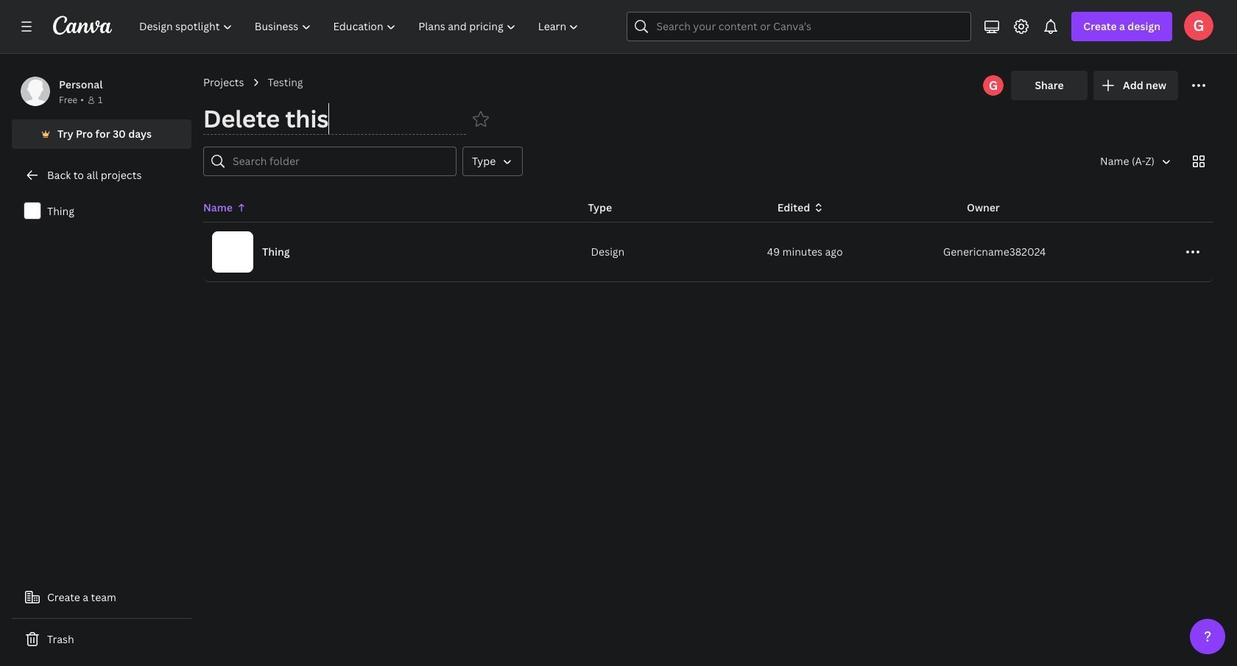 Task type: locate. For each thing, give the bounding box(es) containing it.
Search folder search field
[[233, 147, 447, 175]]

None search field
[[627, 12, 972, 41]]

Search search field
[[657, 13, 943, 41]]

None field
[[203, 103, 466, 135]]

genericname382024 image
[[1185, 11, 1214, 41], [1185, 11, 1214, 41]]



Task type: vqa. For each thing, say whether or not it's contained in the screenshot.
topmost the 'photos'
no



Task type: describe. For each thing, give the bounding box(es) containing it.
Type button
[[463, 147, 523, 176]]

top level navigation element
[[130, 12, 592, 41]]

Sort by button
[[1089, 147, 1179, 176]]



